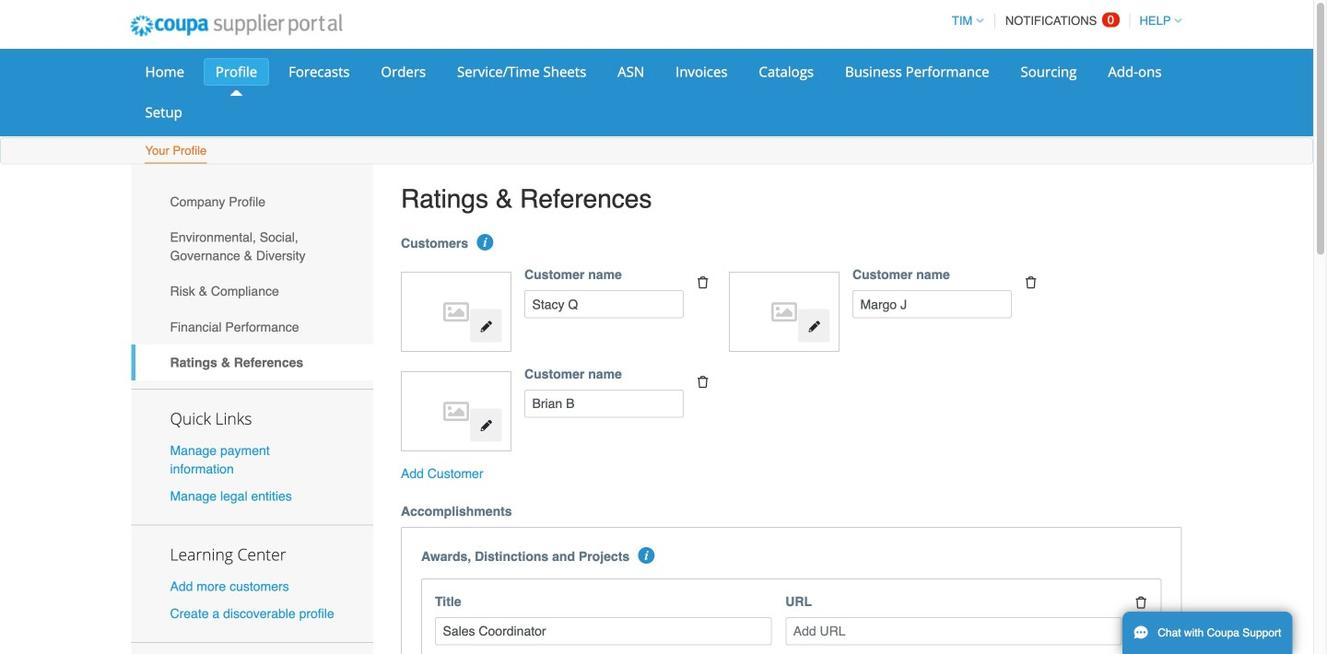 Task type: locate. For each thing, give the bounding box(es) containing it.
Add title text field
[[435, 617, 772, 646]]

logo image
[[411, 282, 502, 343], [739, 282, 830, 343], [411, 381, 502, 442]]

coupa supplier portal image
[[118, 3, 355, 49]]

additional information image
[[638, 547, 655, 564]]

None text field
[[853, 290, 1012, 319], [525, 390, 684, 418], [853, 290, 1012, 319], [525, 390, 684, 418]]

navigation
[[944, 3, 1182, 39]]

change image image
[[480, 320, 493, 333], [808, 320, 821, 333], [480, 420, 493, 433]]

None text field
[[525, 290, 684, 319]]



Task type: describe. For each thing, give the bounding box(es) containing it.
additional information image
[[477, 234, 494, 251]]

Add URL text field
[[786, 617, 1122, 646]]



